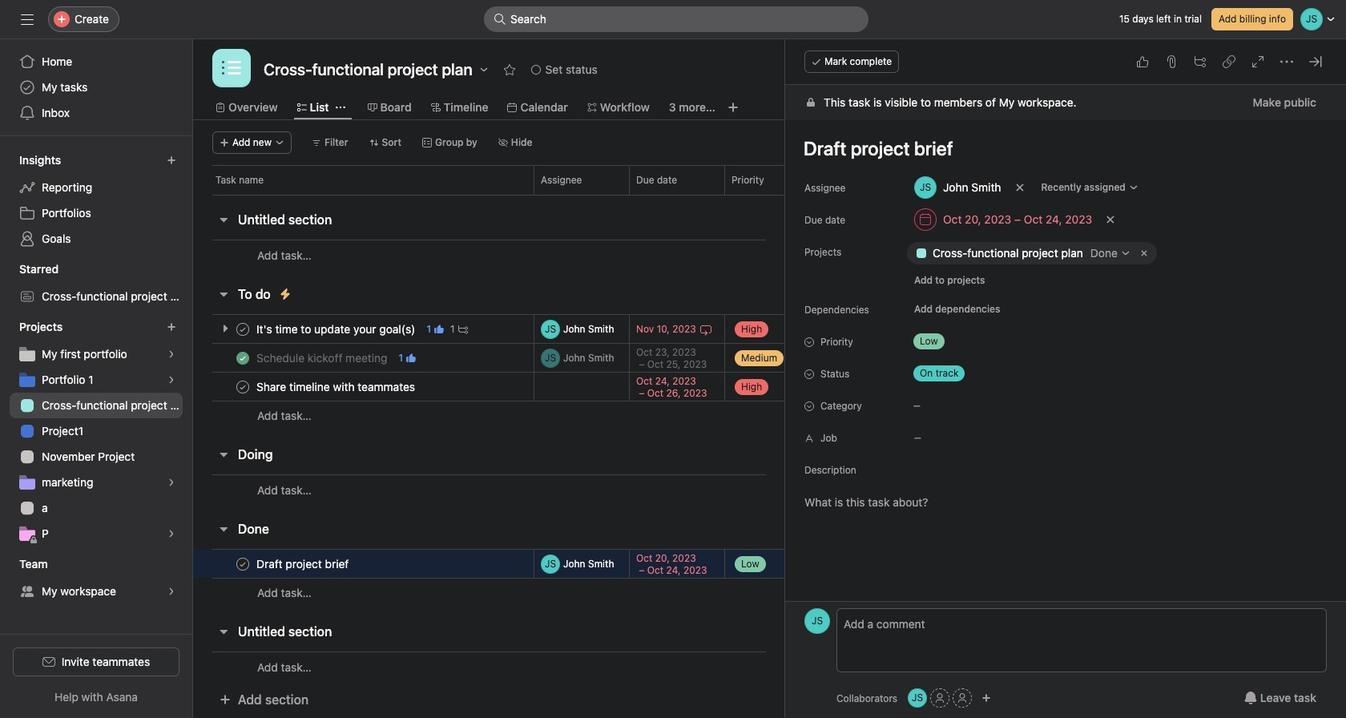 Task type: describe. For each thing, give the bounding box(es) containing it.
mark complete checkbox inside it's time to update your goal(s) cell
[[233, 319, 253, 339]]

draft project brief dialog
[[786, 39, 1347, 718]]

see details, portfolio 1 image
[[167, 375, 176, 385]]

mark complete checkbox for task name text field in the share timeline with teammates cell
[[233, 377, 253, 396]]

0 horizontal spatial add or remove collaborators image
[[908, 689, 928, 708]]

Completed checkbox
[[233, 348, 253, 368]]

add to starred image
[[503, 63, 516, 76]]

collapse task list for this group image for header to do tree grid
[[217, 288, 230, 301]]

starred element
[[0, 255, 192, 313]]

Task Name text field
[[794, 130, 1328, 167]]

1 subtask image
[[458, 324, 468, 334]]

new insights image
[[167, 156, 176, 165]]

0 likes. click to like this task image
[[1137, 55, 1150, 68]]

task name text field for share timeline with teammates cell
[[253, 379, 420, 395]]

global element
[[0, 39, 192, 135]]

see details, marketing image
[[167, 478, 176, 487]]

share timeline with teammates cell
[[193, 372, 534, 402]]

— text field
[[908, 423, 1328, 452]]

new project or portfolio image
[[167, 322, 176, 332]]

1 like. you liked this task image
[[435, 324, 444, 334]]

header to do tree grid
[[193, 314, 1261, 431]]

1 like. you liked this task image
[[407, 353, 416, 363]]

projects element
[[0, 313, 192, 550]]

Task name text field
[[253, 350, 392, 366]]

prominent image
[[494, 13, 507, 26]]

teams element
[[0, 550, 192, 608]]

collapse task list for this group image for header done "tree grid"
[[217, 523, 230, 536]]

see details, p image
[[167, 529, 176, 539]]

add tab image
[[727, 101, 740, 114]]

draft project brief cell
[[193, 549, 534, 579]]

list image
[[222, 59, 241, 78]]



Task type: vqa. For each thing, say whether or not it's contained in the screenshot.
the Task to the middle
no



Task type: locate. For each thing, give the bounding box(es) containing it.
0 vertical spatial collapse task list for this group image
[[217, 288, 230, 301]]

attachments: add a file to this task, draft project brief image
[[1166, 55, 1179, 68]]

main content
[[786, 85, 1347, 718]]

2 vertical spatial task name text field
[[253, 556, 354, 572]]

add subtask image
[[1195, 55, 1207, 68]]

2 vertical spatial collapse task list for this group image
[[217, 625, 230, 638]]

mark complete checkbox inside share timeline with teammates cell
[[233, 377, 253, 396]]

header done tree grid
[[193, 549, 1261, 608]]

see details, my workspace image
[[167, 587, 176, 596]]

mark complete image
[[233, 554, 253, 574]]

close details image
[[1310, 55, 1323, 68]]

mark complete image
[[233, 319, 253, 339], [233, 377, 253, 396]]

1 mark complete checkbox from the top
[[233, 319, 253, 339]]

2 vertical spatial mark complete checkbox
[[233, 554, 253, 574]]

3 collapse task list for this group image from the top
[[217, 625, 230, 638]]

task name text field inside draft project brief cell
[[253, 556, 354, 572]]

mark complete checkbox inside draft project brief cell
[[233, 554, 253, 574]]

more actions for this task image
[[1281, 55, 1294, 68]]

task name text field for draft project brief cell
[[253, 556, 354, 572]]

copy task link image
[[1223, 55, 1236, 68]]

3 task name text field from the top
[[253, 556, 354, 572]]

1 horizontal spatial add or remove collaborators image
[[982, 693, 992, 703]]

completed image
[[233, 348, 253, 368]]

0 vertical spatial collapse task list for this group image
[[217, 213, 230, 226]]

2 task name text field from the top
[[253, 379, 420, 395]]

0 vertical spatial mark complete image
[[233, 319, 253, 339]]

collapse task list for this group image
[[217, 288, 230, 301], [217, 523, 230, 536], [217, 625, 230, 638]]

1 vertical spatial task name text field
[[253, 379, 420, 395]]

collapse task list for this group image
[[217, 213, 230, 226], [217, 448, 230, 461]]

remove assignee image
[[1015, 183, 1025, 192]]

expand subtask list for the task it's time to update your goal(s) image
[[219, 322, 232, 335]]

mark complete image right expand subtask list for the task it's time to update your goal(s) icon
[[233, 319, 253, 339]]

2 collapse task list for this group image from the top
[[217, 523, 230, 536]]

clear due date image
[[1107, 215, 1116, 224]]

3 mark complete checkbox from the top
[[233, 554, 253, 574]]

2 mark complete checkbox from the top
[[233, 377, 253, 396]]

mark complete checkbox for task name text field within draft project brief cell
[[233, 554, 253, 574]]

2 collapse task list for this group image from the top
[[217, 448, 230, 461]]

task name text field inside it's time to update your goal(s) cell
[[253, 321, 420, 337]]

0 vertical spatial mark complete checkbox
[[233, 319, 253, 339]]

1 collapse task list for this group image from the top
[[217, 288, 230, 301]]

see details, my first portfolio image
[[167, 350, 176, 359]]

add or remove collaborators image
[[908, 689, 928, 708], [982, 693, 992, 703]]

Mark complete checkbox
[[233, 319, 253, 339], [233, 377, 253, 396], [233, 554, 253, 574]]

Task name text field
[[253, 321, 420, 337], [253, 379, 420, 395], [253, 556, 354, 572]]

mark complete image for mark complete option in it's time to update your goal(s) cell
[[233, 319, 253, 339]]

rules for to do image
[[279, 288, 292, 301]]

1 vertical spatial collapse task list for this group image
[[217, 448, 230, 461]]

0 vertical spatial task name text field
[[253, 321, 420, 337]]

mark complete image inside share timeline with teammates cell
[[233, 377, 253, 396]]

task name text field right mark complete image
[[253, 556, 354, 572]]

1 mark complete image from the top
[[233, 319, 253, 339]]

mark complete image inside it's time to update your goal(s) cell
[[233, 319, 253, 339]]

1 vertical spatial mark complete checkbox
[[233, 377, 253, 396]]

1 vertical spatial mark complete image
[[233, 377, 253, 396]]

hide sidebar image
[[21, 13, 34, 26]]

full screen image
[[1252, 55, 1265, 68]]

row
[[193, 165, 1261, 195], [212, 194, 1242, 196], [193, 240, 1261, 270], [193, 314, 1261, 344], [193, 343, 1261, 373], [193, 372, 1261, 402], [193, 401, 1261, 431], [193, 475, 1261, 505], [193, 549, 1261, 579], [193, 578, 1261, 608], [193, 652, 1261, 682]]

task name text field up task name text box
[[253, 321, 420, 337]]

it's time to update your goal(s) cell
[[193, 314, 534, 344]]

task name text field inside share timeline with teammates cell
[[253, 379, 420, 395]]

2 mark complete image from the top
[[233, 377, 253, 396]]

remove image
[[1138, 247, 1151, 260]]

1 collapse task list for this group image from the top
[[217, 213, 230, 226]]

insights element
[[0, 146, 192, 255]]

list box
[[484, 6, 869, 32]]

task name text field down task name text box
[[253, 379, 420, 395]]

mark complete image for mark complete option inside share timeline with teammates cell
[[233, 377, 253, 396]]

open user profile image
[[805, 609, 831, 634]]

mark complete image down "completed" icon
[[233, 377, 253, 396]]

schedule kickoff meeting cell
[[193, 343, 534, 373]]

1 vertical spatial collapse task list for this group image
[[217, 523, 230, 536]]

1 task name text field from the top
[[253, 321, 420, 337]]

tab actions image
[[336, 103, 345, 112]]



